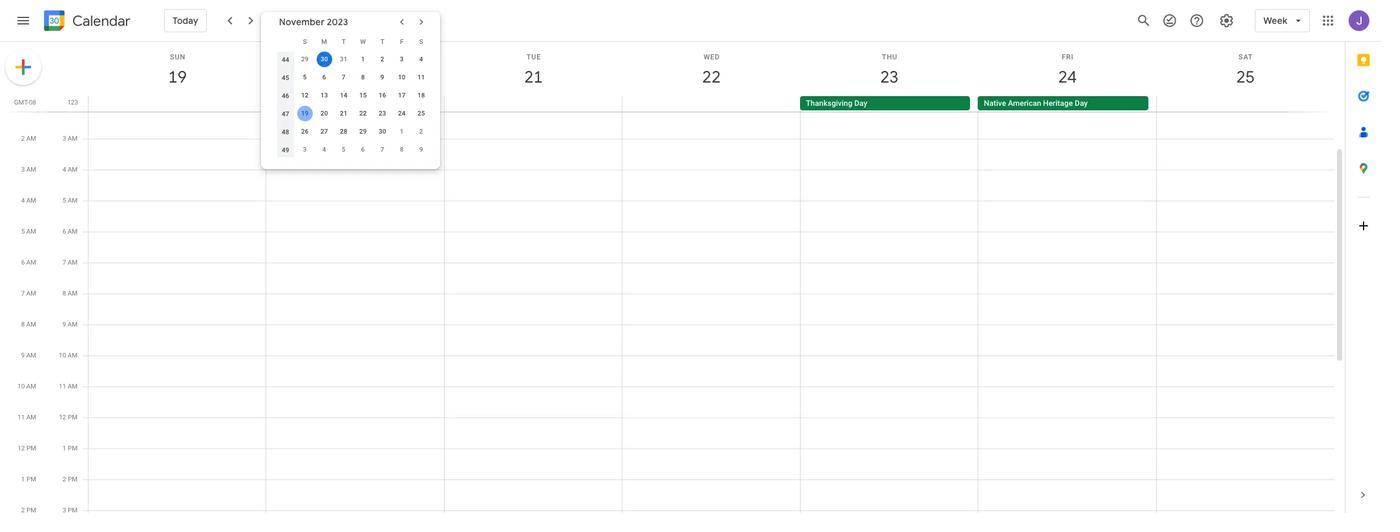 Task type: vqa. For each thing, say whether or not it's contained in the screenshot.
Event button
no



Task type: locate. For each thing, give the bounding box(es) containing it.
s up october 29 element
[[303, 38, 307, 45]]

24 element
[[394, 106, 410, 122]]

0 vertical spatial 3 am
[[62, 135, 78, 142]]

29 for the 29 element
[[359, 128, 367, 135]]

t
[[342, 38, 346, 45], [380, 38, 384, 45]]

0 horizontal spatial 12 pm
[[18, 445, 36, 452]]

1 vertical spatial 1 pm
[[21, 476, 36, 483]]

46
[[282, 92, 289, 99]]

30 down m
[[321, 56, 328, 63]]

0 horizontal spatial 3 am
[[21, 166, 36, 173]]

gmt-08
[[14, 99, 36, 106]]

1 vertical spatial 10
[[59, 352, 66, 359]]

0 vertical spatial 5 am
[[62, 197, 78, 204]]

12 pm
[[59, 414, 78, 421], [18, 445, 36, 452]]

9
[[381, 74, 384, 81], [419, 146, 423, 153], [62, 321, 66, 328], [21, 352, 25, 359]]

4
[[419, 56, 423, 63], [322, 146, 326, 153], [62, 166, 66, 173], [21, 197, 25, 204]]

am
[[26, 135, 36, 142], [68, 135, 78, 142], [26, 166, 36, 173], [68, 166, 78, 173], [26, 197, 36, 204], [68, 197, 78, 204], [26, 228, 36, 235], [68, 228, 78, 235], [26, 259, 36, 266], [68, 259, 78, 266], [26, 290, 36, 297], [68, 290, 78, 297], [26, 321, 36, 328], [68, 321, 78, 328], [26, 352, 36, 359], [68, 352, 78, 359], [26, 383, 36, 390], [68, 383, 78, 390], [26, 414, 36, 421]]

0 vertical spatial 11 am
[[59, 383, 78, 390]]

15 element
[[355, 88, 371, 103]]

0 horizontal spatial 1 pm
[[21, 476, 36, 483]]

27 element
[[316, 124, 332, 140]]

day right heritage
[[1075, 99, 1088, 108]]

10 am
[[59, 352, 78, 359], [17, 383, 36, 390]]

0 horizontal spatial 11
[[17, 414, 25, 421]]

december 9 element
[[413, 142, 429, 158]]

2023
[[345, 12, 376, 30], [327, 16, 348, 28]]

day right thanksgiving
[[854, 99, 867, 108]]

row containing 19
[[276, 105, 431, 123]]

1 vertical spatial 12 pm
[[18, 445, 36, 452]]

american
[[1008, 99, 1041, 108]]

12
[[301, 92, 309, 99], [59, 414, 66, 421], [18, 445, 25, 452]]

19
[[301, 110, 309, 117]]

29
[[301, 56, 309, 63], [359, 128, 367, 135]]

25 element
[[413, 106, 429, 122]]

0 horizontal spatial day
[[854, 99, 867, 108]]

october 30, today element
[[316, 52, 332, 67]]

30 cell
[[315, 50, 334, 69]]

6 am
[[62, 228, 78, 235], [21, 259, 36, 266]]

11 am
[[59, 383, 78, 390], [17, 414, 36, 421]]

10
[[398, 74, 405, 81], [59, 352, 66, 359], [17, 383, 25, 390]]

0 vertical spatial 12 pm
[[59, 414, 78, 421]]

row group
[[276, 50, 431, 159]]

s
[[303, 38, 307, 45], [419, 38, 423, 45]]

day
[[854, 99, 867, 108], [1075, 99, 1088, 108]]

1 down the 24 element
[[400, 128, 404, 135]]

3 am
[[62, 135, 78, 142], [21, 166, 36, 173]]

t up 31
[[342, 38, 346, 45]]

1 horizontal spatial 11
[[59, 383, 66, 390]]

14 element
[[336, 88, 351, 103]]

17
[[398, 92, 405, 99]]

2 horizontal spatial 10
[[398, 74, 405, 81]]

0 vertical spatial 1 pm
[[63, 445, 78, 452]]

november 2023 grid
[[273, 32, 431, 159]]

0 horizontal spatial 10 am
[[17, 383, 36, 390]]

3 down 2 am
[[21, 166, 25, 173]]

thanksgiving day
[[806, 99, 867, 108]]

8
[[361, 74, 365, 81], [400, 146, 404, 153], [62, 290, 66, 297], [21, 321, 25, 328]]

7
[[342, 74, 345, 81], [381, 146, 384, 153], [62, 259, 66, 266], [21, 290, 25, 297]]

1 horizontal spatial t
[[380, 38, 384, 45]]

0 vertical spatial 4 am
[[62, 166, 78, 173]]

2
[[381, 56, 384, 63], [419, 128, 423, 135], [21, 135, 25, 142], [63, 476, 66, 483]]

1
[[361, 56, 365, 63], [400, 128, 404, 135], [63, 445, 66, 452], [21, 476, 25, 483]]

calendar heading
[[70, 12, 130, 30]]

0 vertical spatial 29
[[301, 56, 309, 63]]

31
[[340, 56, 347, 63]]

0 horizontal spatial 7 am
[[21, 290, 36, 297]]

13
[[321, 92, 328, 99]]

1 horizontal spatial 1 pm
[[63, 445, 78, 452]]

23
[[379, 110, 386, 117]]

21
[[340, 110, 347, 117]]

1 vertical spatial 11 am
[[17, 414, 36, 421]]

0 vertical spatial 11
[[418, 74, 425, 81]]

2 for december 2 element
[[419, 128, 423, 135]]

pm
[[68, 414, 78, 421], [26, 445, 36, 452], [68, 445, 78, 452], [26, 476, 36, 483], [68, 476, 78, 483]]

1 horizontal spatial 5 am
[[62, 197, 78, 204]]

december 7 element
[[375, 142, 390, 158]]

30 inside october 30, today element
[[321, 56, 328, 63]]

1 vertical spatial 6 am
[[21, 259, 36, 266]]

2 am
[[21, 135, 36, 142]]

11 element
[[413, 70, 429, 85]]

11 inside row group
[[418, 74, 425, 81]]

row containing 5
[[276, 69, 431, 87]]

november 2023
[[274, 12, 376, 30], [279, 16, 348, 28]]

27
[[321, 128, 328, 135]]

0 vertical spatial 7 am
[[62, 259, 78, 266]]

december 6 element
[[355, 142, 371, 158]]

47 down 46
[[282, 110, 289, 117]]

08
[[29, 99, 36, 106]]

november
[[274, 12, 341, 30], [279, 16, 325, 28]]

20 element
[[316, 106, 332, 122]]

1 horizontal spatial s
[[419, 38, 423, 45]]

6
[[322, 74, 326, 81], [361, 146, 365, 153], [62, 228, 66, 235], [21, 259, 25, 266]]

1 horizontal spatial 7 am
[[62, 259, 78, 266]]

column header
[[276, 32, 295, 50]]

29 right the 44
[[301, 56, 309, 63]]

0 vertical spatial 30
[[321, 56, 328, 63]]

24
[[398, 110, 405, 117]]

0 vertical spatial 6 am
[[62, 228, 78, 235]]

30
[[321, 56, 328, 63], [379, 128, 386, 135]]

0 horizontal spatial 12
[[18, 445, 25, 452]]

0 horizontal spatial 47
[[282, 110, 289, 117]]

47 right the week
[[424, 16, 433, 25]]

17 element
[[394, 88, 410, 103]]

49
[[282, 146, 289, 153]]

0 horizontal spatial 10
[[17, 383, 25, 390]]

3
[[400, 56, 404, 63], [62, 135, 66, 142], [303, 146, 307, 153], [21, 166, 25, 173]]

1 horizontal spatial 47
[[424, 16, 433, 25]]

1 vertical spatial 12
[[59, 414, 66, 421]]

2 horizontal spatial 11
[[418, 74, 425, 81]]

10 inside row
[[398, 74, 405, 81]]

row group containing 29
[[276, 50, 431, 159]]

1 left 2 pm
[[21, 476, 25, 483]]

30 for 30 element
[[379, 128, 386, 135]]

0 vertical spatial 47
[[424, 16, 433, 25]]

25
[[418, 110, 425, 117]]

december 4 element
[[316, 142, 332, 158]]

29 down 22 element
[[359, 128, 367, 135]]

2 vertical spatial 10
[[17, 383, 25, 390]]

2 day from the left
[[1075, 99, 1088, 108]]

native american heritage day button
[[978, 96, 1148, 111]]

29 for october 29 element
[[301, 56, 309, 63]]

0 horizontal spatial 6 am
[[21, 259, 36, 266]]

47
[[424, 16, 433, 25], [282, 110, 289, 117]]

18
[[418, 92, 425, 99]]

1 horizontal spatial 10
[[59, 352, 66, 359]]

1 day from the left
[[854, 99, 867, 108]]

7 am
[[62, 259, 78, 266], [21, 290, 36, 297]]

30 inside 30 element
[[379, 128, 386, 135]]

1 vertical spatial 3 am
[[21, 166, 36, 173]]

11
[[418, 74, 425, 81], [59, 383, 66, 390], [17, 414, 25, 421]]

thanksgiving day button
[[800, 96, 970, 111]]

3 am down 2 am
[[21, 166, 36, 173]]

1 vertical spatial 47
[[282, 110, 289, 117]]

f
[[400, 38, 404, 45]]

week
[[402, 16, 422, 25]]

tab list
[[1346, 42, 1381, 478]]

cell
[[89, 46, 267, 514], [267, 46, 445, 514], [445, 46, 623, 514], [623, 46, 801, 514], [801, 46, 979, 514], [979, 46, 1157, 514], [1157, 46, 1335, 514], [89, 96, 266, 112], [266, 96, 444, 112], [444, 96, 622, 112], [622, 96, 800, 112], [1156, 96, 1334, 112]]

3 down f
[[400, 56, 404, 63]]

1 up 2 pm
[[63, 445, 66, 452]]

0 horizontal spatial 30
[[321, 56, 328, 63]]

1 horizontal spatial 4 am
[[62, 166, 78, 173]]

row containing 29
[[276, 50, 431, 69]]

30 down 23 element
[[379, 128, 386, 135]]

0 horizontal spatial t
[[342, 38, 346, 45]]

22
[[359, 110, 367, 117]]

1 vertical spatial 9 am
[[21, 352, 36, 359]]

28 element
[[336, 124, 351, 140]]

1 horizontal spatial 9 am
[[62, 321, 78, 328]]

8 am
[[62, 290, 78, 297], [21, 321, 36, 328]]

row
[[276, 32, 431, 50], [83, 46, 1335, 514], [276, 50, 431, 69], [276, 69, 431, 87], [276, 87, 431, 105], [83, 96, 1345, 112], [276, 105, 431, 123], [276, 123, 431, 141], [276, 141, 431, 159]]

2 horizontal spatial 12
[[301, 92, 309, 99]]

grid
[[0, 42, 1345, 514]]

1 vertical spatial 30
[[379, 128, 386, 135]]

3 down 26 element on the top of the page
[[303, 146, 307, 153]]

5 inside 'element'
[[342, 146, 345, 153]]

10 element
[[394, 70, 410, 85]]

1 horizontal spatial 29
[[359, 128, 367, 135]]

44
[[282, 56, 289, 63]]

s right f
[[419, 38, 423, 45]]

0 horizontal spatial 29
[[301, 56, 309, 63]]

row containing 26
[[276, 123, 431, 141]]

0 horizontal spatial 5 am
[[21, 228, 36, 235]]

47 inside row
[[282, 110, 289, 117]]

3 am down 123 at the left top
[[62, 135, 78, 142]]

1 vertical spatial 4 am
[[21, 197, 36, 204]]

12 element
[[297, 88, 313, 103]]

14
[[340, 92, 347, 99]]

1 pm left 2 pm
[[21, 476, 36, 483]]

2023 up m
[[327, 16, 348, 28]]

today
[[173, 15, 198, 26]]

t right w
[[380, 38, 384, 45]]

1 pm
[[63, 445, 78, 452], [21, 476, 36, 483]]

1 vertical spatial 8 am
[[21, 321, 36, 328]]

0 vertical spatial 8 am
[[62, 290, 78, 297]]

1 horizontal spatial 10 am
[[59, 352, 78, 359]]

9 am
[[62, 321, 78, 328], [21, 352, 36, 359]]

4 am
[[62, 166, 78, 173], [21, 197, 36, 204]]

1 horizontal spatial 30
[[379, 128, 386, 135]]

support image
[[1189, 13, 1205, 28]]

0 horizontal spatial 11 am
[[17, 414, 36, 421]]

1 inside december 1 element
[[400, 128, 404, 135]]

1 pm up 2 pm
[[63, 445, 78, 452]]

0 horizontal spatial 9 am
[[21, 352, 36, 359]]

5 am
[[62, 197, 78, 204], [21, 228, 36, 235]]

0 horizontal spatial s
[[303, 38, 307, 45]]

5
[[303, 74, 307, 81], [342, 146, 345, 153], [62, 197, 66, 204], [21, 228, 25, 235]]

0 vertical spatial 12
[[301, 92, 309, 99]]

1 vertical spatial 11
[[59, 383, 66, 390]]

0 vertical spatial 10
[[398, 74, 405, 81]]

1 vertical spatial 29
[[359, 128, 367, 135]]

1 horizontal spatial day
[[1075, 99, 1088, 108]]

today button
[[164, 9, 207, 32]]

1 horizontal spatial 6 am
[[62, 228, 78, 235]]



Task type: describe. For each thing, give the bounding box(es) containing it.
december 2 element
[[413, 124, 429, 140]]

1 vertical spatial 7 am
[[21, 290, 36, 297]]

1 s from the left
[[303, 38, 307, 45]]

16
[[379, 92, 386, 99]]

heritage
[[1043, 99, 1073, 108]]

day inside button
[[1075, 99, 1088, 108]]

48
[[282, 128, 289, 135]]

december 1 element
[[394, 124, 410, 140]]

1 t from the left
[[342, 38, 346, 45]]

november 2023 button
[[269, 12, 397, 30]]

16 element
[[375, 88, 390, 103]]

native
[[984, 99, 1006, 108]]

21 element
[[336, 106, 351, 122]]

native american heritage day
[[984, 99, 1088, 108]]

2023 up w
[[345, 12, 376, 30]]

1 horizontal spatial 3 am
[[62, 135, 78, 142]]

1 horizontal spatial 12
[[59, 414, 66, 421]]

2 for 2 am
[[21, 135, 25, 142]]

0 horizontal spatial 8 am
[[21, 321, 36, 328]]

0 vertical spatial 10 am
[[59, 352, 78, 359]]

0 horizontal spatial 4 am
[[21, 197, 36, 204]]

18 element
[[413, 88, 429, 103]]

week 47
[[402, 16, 433, 25]]

19 cell
[[295, 105, 315, 123]]

1 vertical spatial 5 am
[[21, 228, 36, 235]]

2 s from the left
[[419, 38, 423, 45]]

1 horizontal spatial 12 pm
[[59, 414, 78, 421]]

1 horizontal spatial 8 am
[[62, 290, 78, 297]]

22 element
[[355, 106, 371, 122]]

day inside button
[[854, 99, 867, 108]]

row containing 3
[[276, 141, 431, 159]]

3 right 2 am
[[62, 135, 66, 142]]

thanksgiving
[[806, 99, 852, 108]]

13 element
[[316, 88, 332, 103]]

30 element
[[375, 124, 390, 140]]

m
[[321, 38, 327, 45]]

4 inside december 4 element
[[322, 146, 326, 153]]

15
[[359, 92, 367, 99]]

december 3 element
[[297, 142, 313, 158]]

28
[[340, 128, 347, 135]]

26 element
[[297, 124, 313, 140]]

row containing s
[[276, 32, 431, 50]]

calendar
[[72, 12, 130, 30]]

30 for october 30, today element
[[321, 56, 328, 63]]

2 vertical spatial 12
[[18, 445, 25, 452]]

1 down w
[[361, 56, 365, 63]]

23 element
[[375, 106, 390, 122]]

2 vertical spatial 11
[[17, 414, 25, 421]]

december 5 element
[[336, 142, 351, 158]]

row containing thanksgiving day
[[83, 96, 1345, 112]]

gmt-
[[14, 99, 29, 106]]

w
[[360, 38, 366, 45]]

row group inside november 2023 grid
[[276, 50, 431, 159]]

grid containing thanksgiving day
[[0, 42, 1345, 514]]

29 element
[[355, 124, 371, 140]]

123
[[67, 99, 78, 106]]

1 vertical spatial 10 am
[[17, 383, 36, 390]]

45
[[282, 74, 289, 81]]

0 vertical spatial 9 am
[[62, 321, 78, 328]]

2 pm
[[63, 476, 78, 483]]

october 31 element
[[336, 52, 351, 67]]

2 for 2 pm
[[63, 476, 66, 483]]

12 inside row group
[[301, 92, 309, 99]]

row containing 12
[[276, 87, 431, 105]]

column header inside november 2023 grid
[[276, 32, 295, 50]]

20
[[321, 110, 328, 117]]

december 8 element
[[394, 142, 410, 158]]

1 horizontal spatial 11 am
[[59, 383, 78, 390]]

26
[[301, 128, 309, 135]]

october 29 element
[[297, 52, 313, 67]]

2 t from the left
[[380, 38, 384, 45]]

19 element
[[297, 106, 313, 122]]

calendar element
[[41, 8, 130, 36]]



